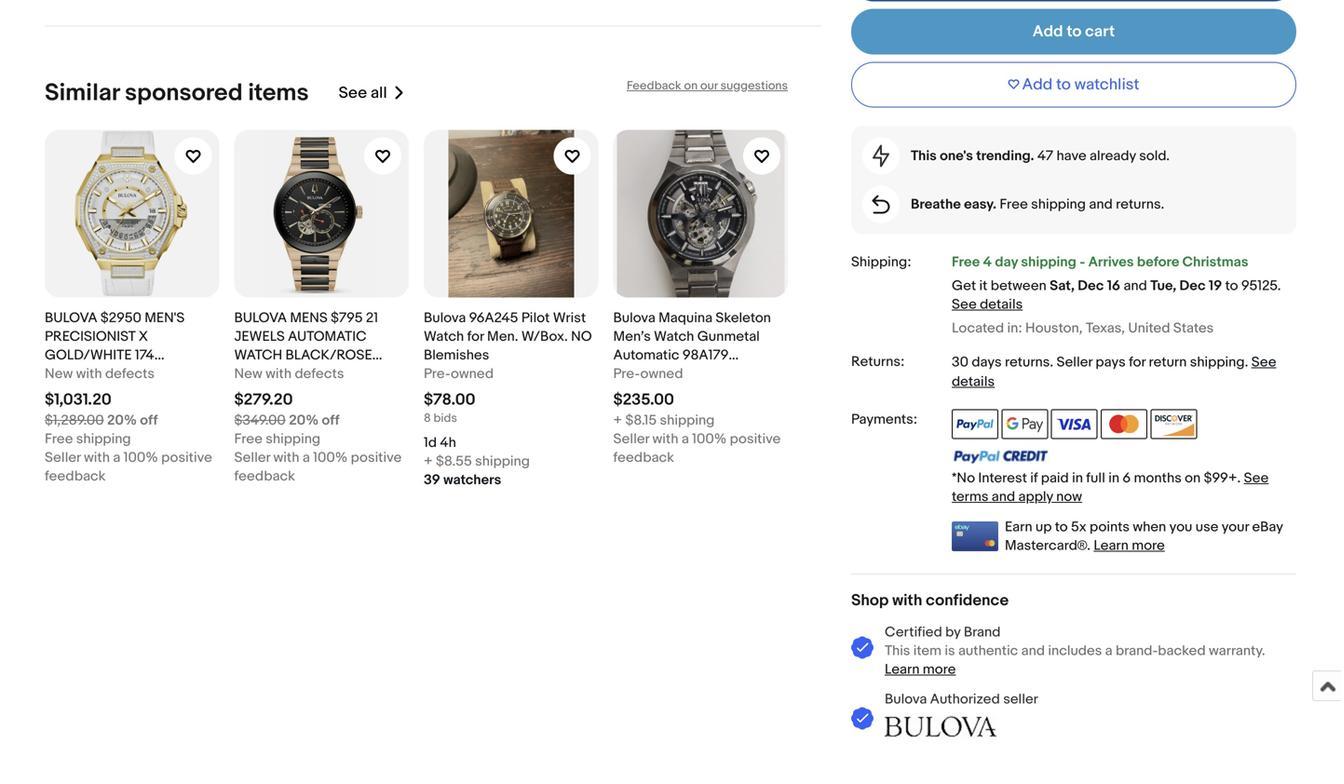 Task type: vqa. For each thing, say whether or not it's contained in the screenshot.
if
yes



Task type: locate. For each thing, give the bounding box(es) containing it.
now
[[1057, 489, 1083, 506]]

texas,
[[1086, 320, 1125, 337]]

in left full
[[1072, 470, 1083, 487]]

100% for $1,031.20
[[124, 450, 158, 466]]

and
[[1089, 196, 1113, 213], [1124, 278, 1148, 295], [992, 489, 1016, 506], [1022, 643, 1045, 659]]

1 vertical spatial learn more link
[[885, 661, 956, 678]]

this left one's
[[911, 148, 937, 165]]

+ left "$8.15"
[[613, 412, 622, 429]]

seller
[[1004, 691, 1039, 708]]

bulova for $1,031.20
[[45, 310, 97, 327]]

0 vertical spatial watch
[[234, 347, 282, 364]]

with details__icon image for certified by brand
[[851, 637, 874, 660]]

0 horizontal spatial +
[[424, 453, 433, 470]]

on left our
[[684, 79, 698, 93]]

20%
[[107, 412, 137, 429], [289, 412, 319, 429]]

positive inside new with defects $279.20 $349.00 20% off free shipping seller with a 100% positive feedback
[[351, 450, 402, 466]]

0 vertical spatial see details link
[[952, 296, 1023, 313]]

this
[[911, 148, 937, 165], [885, 643, 911, 659]]

bulova inside bulova $2950 men's precisionist x gold/white 174 diamonds watch 98j119 **rare**
[[45, 310, 97, 327]]

and left includes
[[1022, 643, 1045, 659]]

this inside certified by brand this item is authentic and includes a brand-backed warranty. learn more
[[885, 643, 911, 659]]

items
[[248, 79, 309, 108]]

watch
[[234, 347, 282, 364], [122, 366, 170, 383]]

gold/white
[[45, 347, 132, 364]]

includes
[[1048, 643, 1102, 659]]

off inside new with defects $279.20 $349.00 20% off free shipping seller with a 100% positive feedback
[[322, 412, 340, 429]]

free down "$1,289.00"
[[45, 431, 73, 448]]

this down certified
[[885, 643, 911, 659]]

bulova 96a245 pilot  wrist watch for men.  w/box.  no blemishes pre-owned $78.00 8 bids 1d 4h + $8.55 shipping 39 watchers
[[424, 310, 592, 489]]

100%
[[692, 431, 727, 448], [124, 450, 158, 466], [313, 450, 348, 466]]

before
[[1137, 254, 1180, 271]]

a inside new with defects $279.20 $349.00 20% off free shipping seller with a 100% positive feedback
[[303, 450, 310, 466]]

new inside new with defects $279.20 $349.00 20% off free shipping seller with a 100% positive feedback
[[234, 366, 262, 383]]

0 vertical spatial more
[[1132, 537, 1165, 554]]

2 off from the left
[[322, 412, 340, 429]]

100% inside new with defects $1,031.20 $1,289.00 20% off free shipping seller with a 100% positive feedback
[[124, 450, 158, 466]]

paypal image
[[952, 410, 999, 439]]

1 horizontal spatial positive
[[351, 450, 402, 466]]

new with defects text field up 98a236
[[234, 365, 344, 383]]

21
[[366, 310, 378, 327]]

terms
[[952, 489, 989, 506]]

a down the previous price $1,289.00 20% off text box
[[113, 450, 120, 466]]

see details link
[[952, 296, 1023, 313], [952, 354, 1277, 391]]

seller with a 100% positive feedback text field down "$8.15"
[[613, 430, 788, 467]]

1 horizontal spatial seller with a 100% positive feedback text field
[[234, 449, 409, 486]]

for down 96a245 at top left
[[467, 328, 484, 345]]

seller down "$8.15"
[[613, 431, 649, 448]]

0 horizontal spatial in
[[1072, 470, 1083, 487]]

to left 5x at the right bottom of the page
[[1055, 519, 1068, 535]]

new for $1,031.20
[[45, 366, 73, 383]]

add down add to cart in the top right of the page
[[1022, 75, 1053, 95]]

see details link down the it
[[952, 296, 1023, 313]]

watch
[[424, 328, 464, 345], [654, 328, 694, 345]]

more inside certified by brand this item is authentic and includes a brand-backed warranty. learn more
[[923, 661, 956, 678]]

1 horizontal spatial feedback
[[234, 468, 295, 485]]

$99+.
[[1204, 470, 1241, 487]]

+
[[613, 412, 622, 429], [424, 453, 433, 470]]

payments:
[[851, 412, 918, 428]]

off down the 174
[[140, 412, 158, 429]]

feedback down $349.00
[[234, 468, 295, 485]]

shipping up watchers
[[475, 453, 530, 470]]

authentic
[[959, 643, 1019, 659]]

new with defects $1,031.20 $1,289.00 20% off free shipping seller with a 100% positive feedback
[[45, 366, 215, 485]]

0 horizontal spatial pre-
[[424, 366, 451, 383]]

watch for bulova maquina skeleton men's watch gunmetal automatic 98a179 sapphire crystal
[[654, 328, 694, 345]]

positive inside new with defects $1,031.20 $1,289.00 20% off free shipping seller with a 100% positive feedback
[[161, 450, 212, 466]]

1 horizontal spatial for
[[1129, 354, 1146, 371]]

new up 98a236
[[234, 366, 262, 383]]

0 vertical spatial details
[[980, 296, 1023, 313]]

20% inside new with defects $279.20 $349.00 20% off free shipping seller with a 100% positive feedback
[[289, 412, 319, 429]]

2 watch from the left
[[654, 328, 694, 345]]

with details__icon image left breathe on the right top of page
[[872, 195, 890, 214]]

add for add to cart
[[1033, 22, 1063, 42]]

Pre-owned text field
[[424, 365, 494, 383]]

ebay mastercard image
[[952, 521, 999, 551]]

1 horizontal spatial more
[[1132, 537, 1165, 554]]

0 horizontal spatial more
[[923, 661, 956, 678]]

feedback for $1,031.20
[[45, 468, 106, 485]]

breathe
[[911, 196, 961, 213]]

suggestions
[[721, 79, 788, 93]]

previous price $1,289.00 20% off text field
[[45, 411, 158, 430]]

no
[[571, 328, 592, 345]]

add
[[1033, 22, 1063, 42], [1022, 75, 1053, 95]]

1 horizontal spatial 100%
[[313, 450, 348, 466]]

0 horizontal spatial 20%
[[107, 412, 137, 429]]

1 vertical spatial on
[[1185, 470, 1201, 487]]

0 horizontal spatial new
[[45, 366, 73, 383]]

owned down blemishes on the left
[[451, 366, 494, 383]]

0 horizontal spatial dec
[[1078, 278, 1104, 295]]

with details__icon image down shop
[[851, 637, 874, 660]]

1 horizontal spatial defects
[[295, 366, 344, 383]]

1 horizontal spatial new
[[234, 366, 262, 383]]

free left 4
[[952, 254, 980, 271]]

men's
[[145, 310, 185, 327]]

shipping inside new with defects $1,031.20 $1,289.00 20% off free shipping seller with a 100% positive feedback
[[76, 431, 131, 448]]

96a245
[[469, 310, 518, 327]]

seller with a 100% positive feedback text field down previous price $349.00 20% off text field
[[234, 449, 409, 486]]

a down previous price $349.00 20% off text field
[[303, 450, 310, 466]]

see down 95125
[[1252, 354, 1277, 371]]

free down $349.00
[[234, 431, 263, 448]]

1 horizontal spatial owned
[[640, 366, 683, 383]]

on
[[684, 79, 698, 93], [1185, 470, 1201, 487]]

2 pre- from the left
[[613, 366, 641, 383]]

feedback down "$8.15"
[[613, 450, 674, 466]]

100% inside new with defects $279.20 $349.00 20% off free shipping seller with a 100% positive feedback
[[313, 450, 348, 466]]

states
[[1174, 320, 1214, 337]]

men.
[[487, 328, 518, 345]]

100% down previous price $349.00 20% off text field
[[313, 450, 348, 466]]

1 off from the left
[[140, 412, 158, 429]]

watch down the maquina
[[654, 328, 694, 345]]

0 vertical spatial learn more link
[[1094, 537, 1165, 554]]

0 vertical spatial +
[[613, 412, 622, 429]]

more down is
[[923, 661, 956, 678]]

. right 19
[[1278, 278, 1281, 295]]

1 vertical spatial see details link
[[952, 354, 1277, 391]]

returns:
[[851, 354, 905, 371]]

to left cart
[[1067, 22, 1082, 42]]

0 horizontal spatial learn more link
[[885, 661, 956, 678]]

united
[[1129, 320, 1171, 337]]

houston,
[[1026, 320, 1083, 337]]

$1,031.20
[[45, 390, 112, 410]]

see inside see details
[[1252, 354, 1277, 371]]

new with defects $279.20 $349.00 20% off free shipping seller with a 100% positive feedback
[[234, 366, 405, 485]]

1 horizontal spatial pre-
[[613, 366, 641, 383]]

dec left 19
[[1180, 278, 1206, 295]]

interest
[[979, 470, 1028, 487]]

add left cart
[[1033, 22, 1063, 42]]

watch inside bulova 96a245 pilot  wrist watch for men.  w/box.  no blemishes pre-owned $78.00 8 bids 1d 4h + $8.55 shipping 39 watchers
[[424, 328, 464, 345]]

seller with a 100% positive feedback text field down the previous price $1,289.00 20% off text box
[[45, 449, 219, 486]]

see left all
[[339, 83, 367, 103]]

see down get at the top
[[952, 296, 977, 313]]

0 vertical spatial learn
[[1094, 537, 1129, 554]]

owned down automatic
[[640, 366, 683, 383]]

0 horizontal spatial learn
[[885, 661, 920, 678]]

free shipping text field down $349.00
[[234, 430, 321, 449]]

earn up to 5x points when you use your ebay mastercard®.
[[1005, 519, 1283, 554]]

x
[[139, 328, 148, 345]]

$1,289.00
[[45, 412, 104, 429]]

20% inside new with defects $1,031.20 $1,289.00 20% off free shipping seller with a 100% positive feedback
[[107, 412, 137, 429]]

0 horizontal spatial positive
[[161, 450, 212, 466]]

bulova up bulova logo on the bottom right
[[885, 691, 927, 708]]

1 horizontal spatial this
[[911, 148, 937, 165]]

off down grammy
[[322, 412, 340, 429]]

1 vertical spatial more
[[923, 661, 956, 678]]

with details__icon image for this one's trending.
[[873, 145, 890, 167]]

details down 30
[[952, 374, 995, 391]]

1 horizontal spatial learn
[[1094, 537, 1129, 554]]

20% right $349.00
[[289, 412, 319, 429]]

1 horizontal spatial dec
[[1180, 278, 1206, 295]]

2 horizontal spatial feedback
[[613, 450, 674, 466]]

learn inside certified by brand this item is authentic and includes a brand-backed warranty. learn more
[[885, 661, 920, 678]]

with details__icon image
[[873, 145, 890, 167], [872, 195, 890, 214], [851, 637, 874, 660], [851, 707, 874, 731]]

a inside certified by brand this item is authentic and includes a brand-backed warranty. learn more
[[1106, 643, 1113, 659]]

0 horizontal spatial new with defects text field
[[45, 365, 155, 383]]

0 horizontal spatial feedback
[[45, 468, 106, 485]]

and left returns.
[[1089, 196, 1113, 213]]

1 new from the left
[[45, 366, 73, 383]]

watch up blemishes on the left
[[424, 328, 464, 345]]

0 horizontal spatial watch
[[424, 328, 464, 345]]

bulova inside bulova 96a245 pilot  wrist watch for men.  w/box.  no blemishes pre-owned $78.00 8 bids 1d 4h + $8.55 shipping 39 watchers
[[424, 310, 466, 327]]

. inside free 4 day shipping - arrives before christmas get it between sat, dec 16 and tue, dec 19 to 95125 . see details located in: houston, texas, united states
[[1278, 278, 1281, 295]]

shipping:
[[851, 254, 912, 271]]

see for see details
[[1252, 354, 1277, 371]]

2 defects from the left
[[295, 366, 344, 383]]

pre-
[[424, 366, 451, 383], [613, 366, 641, 383]]

feedback inside new with defects $279.20 $349.00 20% off free shipping seller with a 100% positive feedback
[[234, 468, 295, 485]]

100% inside pre-owned $235.00 + $8.15 shipping seller with a 100% positive feedback
[[692, 431, 727, 448]]

1 horizontal spatial watch
[[234, 347, 282, 364]]

0 horizontal spatial .
[[1050, 354, 1054, 371]]

off
[[140, 412, 158, 429], [322, 412, 340, 429]]

shipping down previous price $349.00 20% off text field
[[266, 431, 321, 448]]

1 horizontal spatial bulova
[[234, 310, 287, 327]]

0 horizontal spatial 100%
[[124, 450, 158, 466]]

free inside free 4 day shipping - arrives before christmas get it between sat, dec 16 and tue, dec 19 to 95125 . see details located in: houston, texas, united states
[[952, 254, 980, 271]]

+ down 1d
[[424, 453, 433, 470]]

see terms and apply now link
[[952, 470, 1269, 506]]

watchers
[[444, 472, 501, 489]]

2 horizontal spatial .
[[1278, 278, 1281, 295]]

off for $279.20
[[322, 412, 340, 429]]

0 vertical spatial this
[[911, 148, 937, 165]]

0 horizontal spatial for
[[467, 328, 484, 345]]

item
[[914, 643, 942, 659]]

1 horizontal spatial in
[[1109, 470, 1120, 487]]

1 owned from the left
[[451, 366, 494, 383]]

0 horizontal spatial owned
[[451, 366, 494, 383]]

1 defects from the left
[[105, 366, 155, 383]]

20% for $1,031.20
[[107, 412, 137, 429]]

20% right "$1,289.00"
[[107, 412, 137, 429]]

bulova inside bulova maquina skeleton men's watch gunmetal automatic 98a179 sapphire crystal
[[613, 310, 656, 327]]

2 free shipping text field from the left
[[234, 430, 321, 449]]

2 horizontal spatial bulova
[[885, 691, 927, 708]]

with details__icon image left bulova logo on the bottom right
[[851, 707, 874, 731]]

defects down black/rose
[[295, 366, 344, 383]]

2 horizontal spatial 100%
[[692, 431, 727, 448]]

see right $99+.
[[1244, 470, 1269, 487]]

in:
[[1008, 320, 1023, 337]]

.
[[1278, 278, 1281, 295], [1050, 354, 1054, 371], [1245, 354, 1249, 371]]

defects inside new with defects $1,031.20 $1,289.00 20% off free shipping seller with a 100% positive feedback
[[105, 366, 155, 383]]

$349.00
[[234, 412, 286, 429]]

defects inside new with defects $279.20 $349.00 20% off free shipping seller with a 100% positive feedback
[[295, 366, 344, 383]]

with details__icon image left one's
[[873, 145, 890, 167]]

with up certified
[[893, 591, 923, 610]]

New with defects text field
[[45, 365, 155, 383], [234, 365, 344, 383]]

automatic
[[288, 328, 367, 345]]

feedback down "$1,289.00"
[[45, 468, 106, 485]]

0 vertical spatial add
[[1033, 22, 1063, 42]]

0 horizontal spatial watch
[[122, 366, 170, 383]]

2 owned from the left
[[640, 366, 683, 383]]

on left $99+.
[[1185, 470, 1201, 487]]

off inside new with defects $1,031.20 $1,289.00 20% off free shipping seller with a 100% positive feedback
[[140, 412, 158, 429]]

shipping down the previous price $1,289.00 20% off text box
[[76, 431, 131, 448]]

sat,
[[1050, 278, 1075, 295]]

see inside see terms and apply now
[[1244, 470, 1269, 487]]

$2950
[[101, 310, 142, 327]]

1 vertical spatial this
[[885, 643, 911, 659]]

see all link
[[339, 79, 406, 108]]

bulova up men's
[[613, 310, 656, 327]]

previous price $349.00 20% off text field
[[234, 411, 340, 430]]

2 new with defects text field from the left
[[234, 365, 344, 383]]

pre- down automatic
[[613, 366, 641, 383]]

learn more link
[[1094, 537, 1165, 554], [885, 661, 956, 678]]

new up the **rare**
[[45, 366, 73, 383]]

brand-
[[1116, 643, 1158, 659]]

bulova for bulova authorized seller
[[885, 691, 927, 708]]

0 horizontal spatial free shipping text field
[[45, 430, 131, 449]]

1 horizontal spatial learn more link
[[1094, 537, 1165, 554]]

new with defects text field down gold/white
[[45, 365, 155, 383]]

a inside pre-owned $235.00 + $8.15 shipping seller with a 100% positive feedback
[[682, 431, 689, 448]]

bulova up precisionist
[[45, 310, 97, 327]]

100% down + $8.15 shipping text field
[[692, 431, 727, 448]]

0 horizontal spatial seller with a 100% positive feedback text field
[[45, 449, 219, 486]]

add inside button
[[1022, 75, 1053, 95]]

bulova up jewels
[[234, 310, 287, 327]]

pre- down blemishes on the left
[[424, 366, 451, 383]]

between
[[991, 278, 1047, 295]]

1 horizontal spatial on
[[1185, 470, 1201, 487]]

new inside new with defects $1,031.20 $1,289.00 20% off free shipping seller with a 100% positive feedback
[[45, 366, 73, 383]]

16
[[1107, 278, 1121, 295]]

1 free shipping text field from the left
[[45, 430, 131, 449]]

visa image
[[1052, 410, 1098, 439]]

learn more link down points
[[1094, 537, 1165, 554]]

and right 16
[[1124, 278, 1148, 295]]

1 vertical spatial learn
[[885, 661, 920, 678]]

and down interest
[[992, 489, 1016, 506]]

free inside new with defects $279.20 $349.00 20% off free shipping seller with a 100% positive feedback
[[234, 431, 263, 448]]

details down between
[[980, 296, 1023, 313]]

1 watch from the left
[[424, 328, 464, 345]]

for right pays
[[1129, 354, 1146, 371]]

0 horizontal spatial bulova
[[424, 310, 466, 327]]

pre- inside pre-owned $235.00 + $8.15 shipping seller with a 100% positive feedback
[[613, 366, 641, 383]]

1 horizontal spatial watch
[[654, 328, 694, 345]]

brand
[[964, 624, 1001, 641]]

shipping inside new with defects $279.20 $349.00 20% off free shipping seller with a 100% positive feedback
[[266, 431, 321, 448]]

$78.00 text field
[[424, 390, 476, 410]]

bulova inside bulova mens $795 21 jewels automatic watch black/rose gold, latin grammy 98a236
[[234, 310, 287, 327]]

2 new from the left
[[234, 366, 262, 383]]

watch down the 174
[[122, 366, 170, 383]]

learn down item
[[885, 661, 920, 678]]

Seller with a 100% positive feedback text field
[[613, 430, 788, 467], [45, 449, 219, 486], [234, 449, 409, 486]]

. down houston,
[[1050, 354, 1054, 371]]

add to cart
[[1033, 22, 1115, 42]]

0 horizontal spatial bulova
[[45, 310, 97, 327]]

0 vertical spatial for
[[467, 328, 484, 345]]

free shipping text field down "$1,289.00"
[[45, 430, 131, 449]]

Pre-owned text field
[[613, 365, 683, 383]]

pays
[[1096, 354, 1126, 371]]

seller down "$1,289.00"
[[45, 450, 81, 466]]

seller with a 100% positive feedback text field for $279.20
[[234, 449, 409, 486]]

learn down points
[[1094, 537, 1129, 554]]

seller down $349.00
[[234, 450, 270, 466]]

**rare**
[[45, 384, 100, 401]]

watch down jewels
[[234, 347, 282, 364]]

1 horizontal spatial off
[[322, 412, 340, 429]]

1 horizontal spatial free shipping text field
[[234, 430, 321, 449]]

1 vertical spatial add
[[1022, 75, 1053, 95]]

arrives
[[1089, 254, 1134, 271]]

0 horizontal spatial this
[[885, 643, 911, 659]]

seller inside pre-owned $235.00 + $8.15 shipping seller with a 100% positive feedback
[[613, 431, 649, 448]]

defects down the 174
[[105, 366, 155, 383]]

0 horizontal spatial on
[[684, 79, 698, 93]]

w/box.
[[522, 328, 568, 345]]

to left watchlist
[[1057, 75, 1071, 95]]

in left 6
[[1109, 470, 1120, 487]]

watchlist
[[1075, 75, 1140, 95]]

1 new with defects text field from the left
[[45, 365, 155, 383]]

+ $8.15 shipping text field
[[613, 411, 715, 430]]

47
[[1038, 148, 1054, 165]]

learn more link down item
[[885, 661, 956, 678]]

1 vertical spatial details
[[952, 374, 995, 391]]

feedback inside new with defects $1,031.20 $1,289.00 20% off free shipping seller with a 100% positive feedback
[[45, 468, 106, 485]]

0 vertical spatial on
[[684, 79, 698, 93]]

and inside certified by brand this item is authentic and includes a brand-backed warranty. learn more
[[1022, 643, 1045, 659]]

1 horizontal spatial 20%
[[289, 412, 319, 429]]

1 bulova from the left
[[45, 310, 97, 327]]

Free shipping text field
[[45, 430, 131, 449], [234, 430, 321, 449]]

see all
[[339, 83, 387, 103]]

bulova maquina skeleton men's watch gunmetal automatic 98a179 sapphire crystal
[[613, 310, 771, 383]]

dec left 16
[[1078, 278, 1104, 295]]

1 horizontal spatial new with defects text field
[[234, 365, 344, 383]]

shipping right "$8.15"
[[660, 412, 715, 429]]

1 vertical spatial watch
[[122, 366, 170, 383]]

add to cart link
[[851, 9, 1297, 55]]

a down + $8.15 shipping text field
[[682, 431, 689, 448]]

0 horizontal spatial off
[[140, 412, 158, 429]]

returns.
[[1116, 196, 1165, 213]]

shipping up sat,
[[1021, 254, 1077, 271]]

1 horizontal spatial +
[[613, 412, 622, 429]]

bulova for bulova maquina skeleton men's watch gunmetal automatic 98a179 sapphire crystal
[[613, 310, 656, 327]]

and inside free 4 day shipping - arrives before christmas get it between sat, dec 16 and tue, dec 19 to 95125 . see details located in: houston, texas, united states
[[1124, 278, 1148, 295]]

100% down the previous price $1,289.00 20% off text box
[[124, 450, 158, 466]]

1 20% from the left
[[107, 412, 137, 429]]

bulova logo image
[[885, 709, 997, 748]]

1 see details link from the top
[[952, 296, 1023, 313]]

maquina
[[659, 310, 713, 327]]

dec
[[1078, 278, 1104, 295], [1180, 278, 1206, 295]]

2 bulova from the left
[[234, 310, 287, 327]]

feedback on our suggestions
[[627, 79, 788, 93]]

+ inside bulova 96a245 pilot  wrist watch for men.  w/box.  no blemishes pre-owned $78.00 8 bids 1d 4h + $8.55 shipping 39 watchers
[[424, 453, 433, 470]]

grammy
[[319, 366, 382, 383]]

100% for $279.20
[[313, 450, 348, 466]]

1 horizontal spatial bulova
[[613, 310, 656, 327]]

1 vertical spatial +
[[424, 453, 433, 470]]

with details__icon image for breathe easy.
[[872, 195, 890, 214]]

. down 95125
[[1245, 354, 1249, 371]]

free shipping text field for $279.20
[[234, 430, 321, 449]]

0 horizontal spatial defects
[[105, 366, 155, 383]]

with down + $8.15 shipping text field
[[653, 431, 679, 448]]

a left brand-
[[1106, 643, 1113, 659]]

see details link down 'texas,'
[[952, 354, 1277, 391]]

watch inside bulova maquina skeleton men's watch gunmetal automatic 98a179 sapphire crystal
[[654, 328, 694, 345]]

add for add to watchlist
[[1022, 75, 1053, 95]]

2 horizontal spatial positive
[[730, 431, 781, 448]]

new
[[45, 366, 73, 383], [234, 366, 262, 383]]

2 20% from the left
[[289, 412, 319, 429]]

to right 19
[[1226, 278, 1239, 295]]

1 pre- from the left
[[424, 366, 451, 383]]

See all text field
[[339, 83, 387, 103]]

off for $1,031.20
[[140, 412, 158, 429]]



Task type: describe. For each thing, give the bounding box(es) containing it.
precisionist
[[45, 328, 135, 345]]

39 watchers text field
[[424, 471, 501, 490]]

shipping inside free 4 day shipping - arrives before christmas get it between sat, dec 16 and tue, dec 19 to 95125 . see details located in: houston, texas, united states
[[1021, 254, 1077, 271]]

see inside free 4 day shipping - arrives before christmas get it between sat, dec 16 and tue, dec 19 to 95125 . see details located in: houston, texas, united states
[[952, 296, 977, 313]]

warranty.
[[1209, 643, 1266, 659]]

and inside see terms and apply now
[[992, 489, 1016, 506]]

free right easy.
[[1000, 196, 1028, 213]]

use
[[1196, 519, 1219, 535]]

up
[[1036, 519, 1052, 535]]

6
[[1123, 470, 1131, 487]]

1d 4h text field
[[424, 434, 456, 452]]

seller inside new with defects $279.20 $349.00 20% off free shipping seller with a 100% positive feedback
[[234, 450, 270, 466]]

$78.00
[[424, 390, 476, 410]]

see for see all
[[339, 83, 367, 103]]

seller inside new with defects $1,031.20 $1,289.00 20% off free shipping seller with a 100% positive feedback
[[45, 450, 81, 466]]

174
[[135, 347, 154, 364]]

to inside free 4 day shipping - arrives before christmas get it between sat, dec 16 and tue, dec 19 to 95125 . see details located in: houston, texas, united states
[[1226, 278, 1239, 295]]

98j119
[[173, 366, 214, 383]]

$795
[[331, 310, 363, 327]]

for inside bulova 96a245 pilot  wrist watch for men.  w/box.  no blemishes pre-owned $78.00 8 bids 1d 4h + $8.55 shipping 39 watchers
[[467, 328, 484, 345]]

with down the previous price $1,289.00 20% off text box
[[84, 450, 110, 466]]

watch inside bulova $2950 men's precisionist x gold/white 174 diamonds watch 98j119 **rare**
[[122, 366, 170, 383]]

all
[[371, 83, 387, 103]]

free inside new with defects $1,031.20 $1,289.00 20% off free shipping seller with a 100% positive feedback
[[45, 431, 73, 448]]

cart
[[1085, 22, 1115, 42]]

have
[[1057, 148, 1087, 165]]

blemishes
[[424, 347, 489, 364]]

bulova authorized seller
[[885, 691, 1039, 708]]

bulova for $279.20
[[234, 310, 287, 327]]

$235.00 text field
[[613, 390, 674, 410]]

is
[[945, 643, 955, 659]]

positive for $1,031.20
[[161, 450, 212, 466]]

learn more
[[1094, 537, 1165, 554]]

diamonds
[[45, 366, 119, 383]]

feedback for $279.20
[[234, 468, 295, 485]]

1 in from the left
[[1072, 470, 1083, 487]]

+ $8.55 shipping text field
[[424, 452, 530, 471]]

wrist
[[553, 310, 586, 327]]

$235.00
[[613, 390, 674, 410]]

shipping inside pre-owned $235.00 + $8.15 shipping seller with a 100% positive feedback
[[660, 412, 715, 429]]

$1,031.20 text field
[[45, 390, 112, 410]]

full
[[1087, 470, 1106, 487]]

new with defects text field for $1,031.20
[[45, 365, 155, 383]]

day
[[995, 254, 1018, 271]]

bulova for bulova 96a245 pilot  wrist watch for men.  w/box.  no blemishes pre-owned $78.00 8 bids 1d 4h + $8.55 shipping 39 watchers
[[424, 310, 466, 327]]

-
[[1080, 254, 1086, 271]]

with down previous price $349.00 20% off text field
[[273, 450, 299, 466]]

ebay
[[1253, 519, 1283, 535]]

positive for $279.20
[[351, 450, 402, 466]]

$279.20 text field
[[234, 390, 293, 410]]

details inside see details
[[952, 374, 995, 391]]

2 horizontal spatial seller with a 100% positive feedback text field
[[613, 430, 788, 467]]

shop with confidence
[[851, 591, 1009, 610]]

see for see terms and apply now
[[1244, 470, 1269, 487]]

39
[[424, 472, 440, 489]]

20% for $279.20
[[289, 412, 319, 429]]

crystal
[[673, 366, 719, 383]]

see terms and apply now
[[952, 470, 1269, 506]]

8
[[424, 411, 431, 426]]

men's
[[613, 328, 651, 345]]

+ inside pre-owned $235.00 + $8.15 shipping seller with a 100% positive feedback
[[613, 412, 622, 429]]

black/rose
[[286, 347, 372, 364]]

watch for bulova 96a245 pilot  wrist watch for men.  w/box.  no blemishes pre-owned $78.00 8 bids 1d 4h + $8.55 shipping 39 watchers
[[424, 328, 464, 345]]

already
[[1090, 148, 1136, 165]]

defects for $1,031.20
[[105, 366, 155, 383]]

a inside new with defects $1,031.20 $1,289.00 20% off free shipping seller with a 100% positive feedback
[[113, 450, 120, 466]]

to inside button
[[1057, 75, 1071, 95]]

$279.20
[[234, 390, 293, 410]]

new with defects text field for $279.20
[[234, 365, 344, 383]]

confidence
[[926, 591, 1009, 610]]

1d
[[424, 435, 437, 451]]

positive inside pre-owned $235.00 + $8.15 shipping seller with a 100% positive feedback
[[730, 431, 781, 448]]

4h
[[440, 435, 456, 451]]

watch inside bulova mens $795 21 jewels automatic watch black/rose gold, latin grammy 98a236
[[234, 347, 282, 364]]

gold,
[[234, 366, 276, 383]]

2 in from the left
[[1109, 470, 1120, 487]]

you
[[1170, 519, 1193, 535]]

discover image
[[1151, 410, 1198, 439]]

bids
[[434, 411, 457, 426]]

with details__icon image for bulova authorized seller
[[851, 707, 874, 731]]

shipping down states
[[1190, 354, 1245, 371]]

easy.
[[964, 196, 997, 213]]

by
[[946, 624, 961, 641]]

mens
[[290, 310, 328, 327]]

2 see details link from the top
[[952, 354, 1277, 391]]

bulova mens $795 21 jewels automatic watch black/rose gold, latin grammy 98a236
[[234, 310, 382, 401]]

shipping down have
[[1031, 196, 1086, 213]]

authorized
[[930, 691, 1000, 708]]

backed
[[1158, 643, 1206, 659]]

1 horizontal spatial .
[[1245, 354, 1249, 371]]

mastercard®.
[[1005, 537, 1091, 554]]

returns
[[1005, 354, 1050, 371]]

sold.
[[1140, 148, 1170, 165]]

2 dec from the left
[[1180, 278, 1206, 295]]

days
[[972, 354, 1002, 371]]

shop
[[851, 591, 889, 610]]

google pay image
[[1002, 410, 1048, 439]]

4
[[983, 254, 992, 271]]

to inside earn up to 5x points when you use your ebay mastercard®.
[[1055, 519, 1068, 535]]

christmas
[[1183, 254, 1249, 271]]

feedback
[[627, 79, 682, 93]]

shipping inside bulova 96a245 pilot  wrist watch for men.  w/box.  no blemishes pre-owned $78.00 8 bids 1d 4h + $8.55 shipping 39 watchers
[[475, 453, 530, 470]]

it
[[980, 278, 988, 295]]

pilot
[[522, 310, 550, 327]]

skeleton
[[716, 310, 771, 327]]

trending.
[[977, 148, 1035, 165]]

*no interest if paid in full in 6 months on $99+.
[[952, 470, 1244, 487]]

new for $279.20
[[234, 366, 262, 383]]

19
[[1209, 278, 1223, 295]]

with down gold/white
[[76, 366, 102, 383]]

pre- inside bulova 96a245 pilot  wrist watch for men.  w/box.  no blemishes pre-owned $78.00 8 bids 1d 4h + $8.55 shipping 39 watchers
[[424, 366, 451, 383]]

feedback inside pre-owned $235.00 + $8.15 shipping seller with a 100% positive feedback
[[613, 450, 674, 466]]

this one's trending. 47 have already sold.
[[911, 148, 1170, 165]]

seller with a 100% positive feedback text field for $1,031.20
[[45, 449, 219, 486]]

earn
[[1005, 519, 1033, 535]]

master card image
[[1101, 410, 1148, 439]]

similar
[[45, 79, 120, 108]]

owned inside bulova 96a245 pilot  wrist watch for men.  w/box.  no blemishes pre-owned $78.00 8 bids 1d 4h + $8.55 shipping 39 watchers
[[451, 366, 494, 383]]

apply
[[1019, 489, 1053, 506]]

our
[[701, 79, 718, 93]]

automatic
[[613, 347, 680, 364]]

one's
[[940, 148, 973, 165]]

jewels
[[234, 328, 285, 345]]

1 vertical spatial for
[[1129, 354, 1146, 371]]

your
[[1222, 519, 1249, 535]]

30 days returns . seller pays for return shipping .
[[952, 354, 1252, 371]]

details inside free 4 day shipping - arrives before christmas get it between sat, dec 16 and tue, dec 19 to 95125 . see details located in: houston, texas, united states
[[980, 296, 1023, 313]]

5x
[[1071, 519, 1087, 535]]

paypal credit image
[[952, 449, 1049, 464]]

pre-owned $235.00 + $8.15 shipping seller with a 100% positive feedback
[[613, 366, 784, 466]]

free shipping text field for $1,031.20
[[45, 430, 131, 449]]

with up 98a236
[[266, 366, 292, 383]]

tue,
[[1151, 278, 1177, 295]]

8 bids text field
[[424, 411, 457, 426]]

seller left pays
[[1057, 354, 1093, 371]]

with inside pre-owned $235.00 + $8.15 shipping seller with a 100% positive feedback
[[653, 431, 679, 448]]

owned inside pre-owned $235.00 + $8.15 shipping seller with a 100% positive feedback
[[640, 366, 683, 383]]

get
[[952, 278, 977, 295]]

latin
[[279, 366, 316, 383]]

30
[[952, 354, 969, 371]]

1 dec from the left
[[1078, 278, 1104, 295]]

months
[[1134, 470, 1182, 487]]

defects for $279.20
[[295, 366, 344, 383]]



